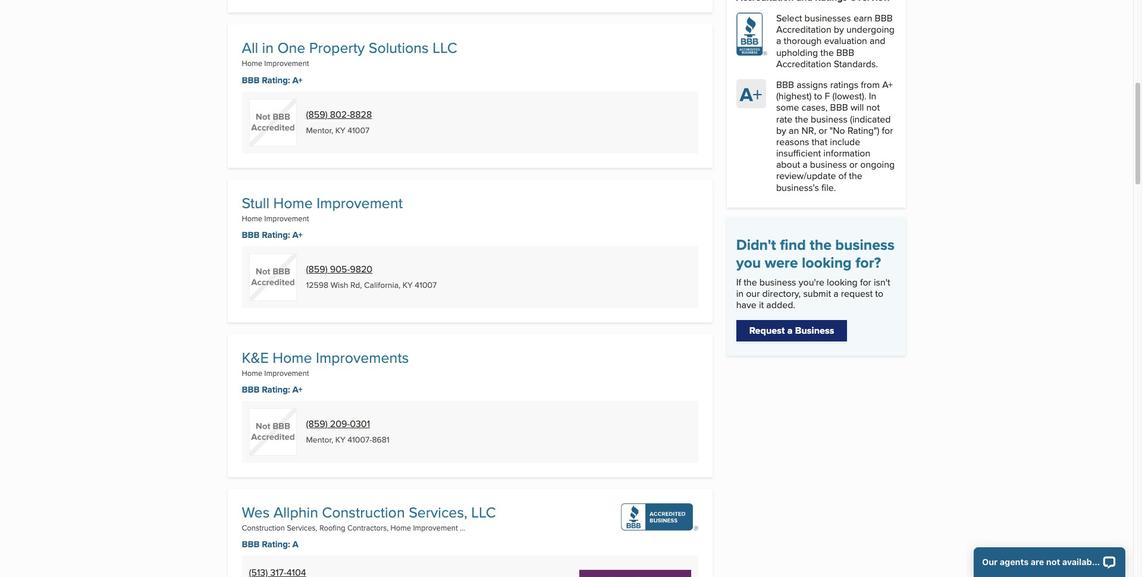 Task type: describe. For each thing, give the bounding box(es) containing it.
the right rate
[[796, 112, 809, 126]]

(lowest).
[[833, 89, 867, 103]]

a inside 'select businesses earn bbb accreditation by undergoing a thorough evaluation and upholding the bbb accreditation standards.'
[[777, 34, 782, 48]]

(859) 209-0301 link
[[306, 417, 370, 431]]

bbb up some
[[777, 78, 795, 92]]

ratings
[[831, 78, 859, 92]]

ky for one
[[336, 124, 346, 136]]

upholding
[[777, 46, 819, 59]]

k&e home improvements home improvement bbb rating: a+
[[242, 347, 409, 396]]

2 accreditation from the top
[[777, 57, 832, 71]]

if
[[737, 276, 742, 289]]

about
[[777, 158, 801, 172]]

rating")
[[848, 124, 880, 137]]

of
[[839, 169, 847, 183]]

0 vertical spatial a
[[740, 80, 753, 108]]

802-
[[330, 108, 350, 121]]

all
[[242, 37, 258, 59]]

insufficient
[[777, 146, 822, 160]]

were
[[765, 252, 799, 274]]

to inside bbb assigns ratings from a+ (highest) to f (lowest). in some cases, bbb will not rate the business (indicated by an nr, or "no rating") for reasons that include insufficient information about a business or ongoing review/update of the business's file.
[[815, 89, 823, 103]]

bbb up ratings
[[837, 46, 855, 59]]

f
[[825, 89, 831, 103]]

in inside 'didn't find the business you were looking for? if the business you're looking for isn't in our directory, submit a request to have it added.'
[[737, 287, 744, 301]]

a inside bbb assigns ratings from a+ (highest) to f (lowest). in some cases, bbb will not rate the business (indicated by an nr, or "no rating") for reasons that include insufficient information about a business or ongoing review/update of the business's file.
[[803, 158, 808, 172]]

llc inside wes allphin construction services, llc construction services, roofing contractors, home improvement ... bbb rating: a
[[472, 502, 496, 523]]

business down "were"
[[760, 276, 797, 289]]

from
[[862, 78, 880, 92]]

a+ inside 'all in one property solutions llc home improvement bbb rating: a+'
[[293, 74, 303, 87]]

bbb right earn
[[875, 11, 893, 25]]

for inside 'didn't find the business you were looking for? if the business you're looking for isn't in our directory, submit a request to have it added.'
[[861, 276, 872, 289]]

905-
[[330, 262, 350, 276]]

rate
[[777, 112, 793, 126]]

0 horizontal spatial construction
[[242, 523, 285, 533]]

california,
[[364, 279, 401, 291]]

12598
[[306, 279, 329, 291]]

you're
[[799, 276, 825, 289]]

bbb inside 'all in one property solutions llc home improvement bbb rating: a+'
[[242, 74, 260, 87]]

some
[[777, 101, 800, 114]]

business up file.
[[811, 158, 847, 172]]

(highest)
[[777, 89, 812, 103]]

rating: inside "stull home improvement home improvement bbb rating: a+"
[[262, 228, 290, 242]]

k&e
[[242, 347, 269, 368]]

evaluation
[[825, 34, 868, 48]]

didn't
[[737, 234, 777, 256]]

0301
[[350, 417, 370, 431]]

llc inside 'all in one property solutions llc home improvement bbb rating: a+'
[[433, 37, 458, 59]]

0 vertical spatial or
[[819, 124, 828, 137]]

it
[[760, 298, 764, 312]]

roofing
[[320, 523, 346, 533]]

will
[[851, 101, 865, 114]]

you
[[737, 252, 762, 274]]

review/update
[[777, 169, 837, 183]]

ky for improvements
[[336, 434, 346, 446]]

not bbb accredited image for stull
[[249, 253, 297, 301]]

business down f
[[811, 112, 848, 126]]

1 vertical spatial looking
[[827, 276, 858, 289]]

a+ inside "stull home improvement home improvement bbb rating: a+"
[[293, 228, 303, 242]]

contractors,
[[348, 523, 389, 533]]

0 vertical spatial looking
[[802, 252, 852, 274]]

information
[[824, 146, 871, 160]]

reasons
[[777, 135, 810, 149]]

,
[[360, 279, 362, 291]]

not
[[867, 101, 881, 114]]

+
[[753, 80, 763, 108]]

business's
[[777, 181, 820, 194]]

home inside wes allphin construction services, llc construction services, roofing contractors, home improvement ... bbb rating: a
[[391, 523, 411, 533]]

0 horizontal spatial services,
[[287, 523, 318, 533]]

improvement inside wes allphin construction services, llc construction services, roofing contractors, home improvement ... bbb rating: a
[[413, 523, 458, 533]]

solutions
[[369, 37, 429, 59]]

in
[[870, 89, 877, 103]]

(859) for improvements
[[306, 417, 328, 431]]

rd
[[351, 279, 360, 291]]

wes
[[242, 502, 270, 523]]

(859) 209-0301 mentor, ky 41007-8681
[[306, 417, 390, 446]]

bbb inside "stull home improvement home improvement bbb rating: a+"
[[242, 228, 260, 242]]

request a business link
[[737, 321, 848, 341]]

assigns
[[797, 78, 828, 92]]

didn't find the business you were looking for? if the business you're looking for isn't in our directory, submit a request to have it added.
[[737, 234, 895, 312]]

mentor, for one
[[306, 124, 333, 136]]

209-
[[330, 417, 350, 431]]

isn't
[[874, 276, 891, 289]]

our
[[747, 287, 760, 301]]

bbb inside wes allphin construction services, llc construction services, roofing contractors, home improvement ... bbb rating: a
[[242, 538, 260, 551]]

directory,
[[763, 287, 801, 301]]

(859) for improvement
[[306, 262, 328, 276]]

rating: inside k&e home improvements home improvement bbb rating: a+
[[262, 383, 290, 396]]

have
[[737, 298, 757, 312]]

improvement inside k&e home improvements home improvement bbb rating: a+
[[265, 368, 309, 378]]

allphin
[[274, 502, 318, 523]]

improvements
[[316, 347, 409, 368]]

an
[[789, 124, 800, 137]]

thorough
[[784, 34, 822, 48]]

wish
[[331, 279, 349, 291]]

by inside bbb assigns ratings from a+ (highest) to f (lowest). in some cases, bbb will not rate the business (indicated by an nr, or "no rating") for reasons that include insufficient information about a business or ongoing review/update of the business's file.
[[777, 124, 787, 137]]

that
[[812, 135, 828, 149]]

accreditation standards image
[[737, 13, 768, 56]]

rating: inside 'all in one property solutions llc home improvement bbb rating: a+'
[[262, 74, 290, 87]]

all in one property solutions llc link
[[242, 37, 458, 59]]

...
[[460, 523, 466, 533]]



Task type: vqa. For each thing, say whether or not it's contained in the screenshot.
"field"
no



Task type: locate. For each thing, give the bounding box(es) containing it.
the right upholding
[[821, 46, 835, 59]]

stull home improvement link
[[242, 192, 403, 213]]

the
[[821, 46, 835, 59], [796, 112, 809, 126], [850, 169, 863, 183], [810, 234, 832, 256], [744, 276, 758, 289]]

request
[[842, 287, 873, 301]]

include
[[831, 135, 861, 149]]

for left isn't
[[861, 276, 872, 289]]

(859) up 12598
[[306, 262, 328, 276]]

to left f
[[815, 89, 823, 103]]

0 horizontal spatial or
[[819, 124, 828, 137]]

ky down 802-
[[336, 124, 346, 136]]

1 vertical spatial (859)
[[306, 262, 328, 276]]

undergoing
[[847, 23, 895, 36]]

standards.
[[834, 57, 879, 71]]

business
[[811, 112, 848, 126], [811, 158, 847, 172], [836, 234, 895, 256], [760, 276, 797, 289]]

1 vertical spatial mentor,
[[306, 434, 333, 446]]

ky inside (859) 802-8828 mentor, ky 41007
[[336, 124, 346, 136]]

0 vertical spatial accreditation
[[777, 23, 832, 36]]

0 vertical spatial llc
[[433, 37, 458, 59]]

businesses
[[805, 11, 852, 25]]

not bbb accredited image for k&e
[[249, 408, 297, 456]]

bbb down all
[[242, 74, 260, 87]]

stull
[[242, 192, 270, 213]]

1 vertical spatial by
[[777, 124, 787, 137]]

llc right ...
[[472, 502, 496, 523]]

ky inside (859) 905-9820 12598 wish rd , california, ky 41007
[[403, 279, 413, 291]]

0 vertical spatial mentor,
[[306, 124, 333, 136]]

for inside bbb assigns ratings from a+ (highest) to f (lowest). in some cases, bbb will not rate the business (indicated by an nr, or "no rating") for reasons that include insufficient information about a business or ongoing review/update of the business's file.
[[883, 124, 894, 137]]

bbb down the wes
[[242, 538, 260, 551]]

41007 inside (859) 802-8828 mentor, ky 41007
[[348, 124, 370, 136]]

0 horizontal spatial in
[[262, 37, 274, 59]]

"no
[[830, 124, 846, 137]]

3 (859) from the top
[[306, 417, 328, 431]]

earn
[[854, 11, 873, 25]]

select businesses earn bbb accreditation by undergoing a thorough evaluation and upholding the bbb accreditation standards.
[[777, 11, 895, 71]]

llc
[[433, 37, 458, 59], [472, 502, 496, 523]]

to right "request"
[[876, 287, 884, 301]]

(859) left 209-
[[306, 417, 328, 431]]

by left earn
[[834, 23, 845, 36]]

(859) for one
[[306, 108, 328, 121]]

not bbb accredited image for all
[[249, 99, 297, 146]]

bbb down k&e
[[242, 383, 260, 396]]

a right about
[[803, 158, 808, 172]]

1 horizontal spatial to
[[876, 287, 884, 301]]

2 mentor, from the top
[[306, 434, 333, 446]]

home inside 'all in one property solutions llc home improvement bbb rating: a+'
[[242, 58, 263, 69]]

nr,
[[802, 124, 817, 137]]

(indicated
[[851, 112, 891, 126]]

0 horizontal spatial for
[[861, 276, 872, 289]]

submit
[[804, 287, 832, 301]]

mentor, inside (859) 802-8828 mentor, ky 41007
[[306, 124, 333, 136]]

a inside wes allphin construction services, llc construction services, roofing contractors, home improvement ... bbb rating: a
[[293, 538, 299, 551]]

bbb assigns ratings from a+ (highest) to f (lowest). in some cases, bbb will not rate the business (indicated by an nr, or "no rating") for reasons that include insufficient information about a business or ongoing review/update of the business's file.
[[777, 78, 895, 194]]

(859) 905-9820 12598 wish rd , california, ky 41007
[[306, 262, 437, 291]]

a inside 'didn't find the business you were looking for? if the business you're looking for isn't in our directory, submit a request to have it added.'
[[834, 287, 839, 301]]

ky right california,
[[403, 279, 413, 291]]

accreditation up upholding
[[777, 23, 832, 36]]

added.
[[767, 298, 796, 312]]

a +
[[740, 80, 763, 108]]

2 vertical spatial ky
[[336, 434, 346, 446]]

1 vertical spatial ky
[[403, 279, 413, 291]]

to
[[815, 89, 823, 103], [876, 287, 884, 301]]

8828
[[350, 108, 372, 121]]

0 vertical spatial 41007
[[348, 124, 370, 136]]

a+ inside bbb assigns ratings from a+ (highest) to f (lowest). in some cases, bbb will not rate the business (indicated by an nr, or "no rating") for reasons that include insufficient information about a business or ongoing review/update of the business's file.
[[883, 78, 894, 92]]

2 not bbb accredited image from the top
[[249, 253, 297, 301]]

find
[[781, 234, 807, 256]]

the right the if
[[744, 276, 758, 289]]

(859) inside (859) 802-8828 mentor, ky 41007
[[306, 108, 328, 121]]

accredited business image
[[621, 504, 699, 531]]

rating: down "one"
[[262, 74, 290, 87]]

(859) left 802-
[[306, 108, 328, 121]]

accreditation up assigns
[[777, 57, 832, 71]]

a left "thorough" at the right top
[[777, 34, 782, 48]]

ky
[[336, 124, 346, 136], [403, 279, 413, 291], [336, 434, 346, 446]]

41007 inside (859) 905-9820 12598 wish rd , california, ky 41007
[[415, 279, 437, 291]]

by left an
[[777, 124, 787, 137]]

1 horizontal spatial for
[[883, 124, 894, 137]]

or
[[819, 124, 828, 137], [850, 158, 858, 172]]

ongoing
[[861, 158, 895, 172]]

8681
[[372, 434, 390, 446]]

1 horizontal spatial llc
[[472, 502, 496, 523]]

1 horizontal spatial 41007
[[415, 279, 437, 291]]

accreditation
[[777, 23, 832, 36], [777, 57, 832, 71]]

by
[[834, 23, 845, 36], [777, 124, 787, 137]]

0 vertical spatial (859)
[[306, 108, 328, 121]]

wes allphin construction services, llc construction services, roofing contractors, home improvement ... bbb rating: a
[[242, 502, 496, 551]]

(859) 802-8828 mentor, ky 41007
[[306, 108, 372, 136]]

business up isn't
[[836, 234, 895, 256]]

to inside 'didn't find the business you were looking for? if the business you're looking for isn't in our directory, submit a request to have it added.'
[[876, 287, 884, 301]]

improvement
[[265, 58, 309, 69], [317, 192, 403, 213], [265, 213, 309, 224], [265, 368, 309, 378], [413, 523, 458, 533]]

in
[[262, 37, 274, 59], [737, 287, 744, 301]]

business
[[796, 324, 835, 338]]

ky down 209-
[[336, 434, 346, 446]]

file.
[[822, 181, 837, 194]]

0 horizontal spatial to
[[815, 89, 823, 103]]

(859) 905-9820 link
[[306, 262, 373, 276]]

bbb inside k&e home improvements home improvement bbb rating: a+
[[242, 383, 260, 396]]

0 vertical spatial ky
[[336, 124, 346, 136]]

3 rating: from the top
[[262, 383, 290, 396]]

property
[[309, 37, 365, 59]]

1 horizontal spatial in
[[737, 287, 744, 301]]

mentor, down "(859) 802-8828" link
[[306, 124, 333, 136]]

the right find
[[810, 234, 832, 256]]

1 mentor, from the top
[[306, 124, 333, 136]]

for?
[[856, 252, 882, 274]]

1 horizontal spatial by
[[834, 23, 845, 36]]

0 horizontal spatial a
[[293, 538, 299, 551]]

a+ down "one"
[[293, 74, 303, 87]]

a
[[740, 80, 753, 108], [293, 538, 299, 551]]

looking right the you're
[[827, 276, 858, 289]]

a+ inside k&e home improvements home improvement bbb rating: a+
[[293, 383, 303, 396]]

mentor, for improvements
[[306, 434, 333, 446]]

1 vertical spatial or
[[850, 158, 858, 172]]

2 rating: from the top
[[262, 228, 290, 242]]

cases,
[[802, 101, 828, 114]]

improvement inside 'all in one property solutions llc home improvement bbb rating: a+'
[[265, 58, 309, 69]]

the inside 'select businesses earn bbb accreditation by undergoing a thorough evaluation and upholding the bbb accreditation standards.'
[[821, 46, 835, 59]]

(859) inside (859) 209-0301 mentor, ky 41007-8681
[[306, 417, 328, 431]]

1 vertical spatial accreditation
[[777, 57, 832, 71]]

by inside 'select businesses earn bbb accreditation by undergoing a thorough evaluation and upholding the bbb accreditation standards.'
[[834, 23, 845, 36]]

1 vertical spatial 41007
[[415, 279, 437, 291]]

41007
[[348, 124, 370, 136], [415, 279, 437, 291]]

(859) 802-8828 link
[[306, 108, 372, 121]]

2 vertical spatial (859)
[[306, 417, 328, 431]]

stull home improvement home improvement bbb rating: a+
[[242, 192, 403, 242]]

rating: down k&e
[[262, 383, 290, 396]]

2 vertical spatial not bbb accredited image
[[249, 408, 297, 456]]

1 (859) from the top
[[306, 108, 328, 121]]

1 accreditation from the top
[[777, 23, 832, 36]]

1 horizontal spatial a
[[740, 80, 753, 108]]

services,
[[409, 502, 468, 523], [287, 523, 318, 533]]

3 not bbb accredited image from the top
[[249, 408, 297, 456]]

for
[[883, 124, 894, 137], [861, 276, 872, 289]]

a
[[777, 34, 782, 48], [803, 158, 808, 172], [834, 287, 839, 301], [788, 324, 793, 338]]

rating: down stull
[[262, 228, 290, 242]]

construction
[[322, 502, 405, 523], [242, 523, 285, 533]]

41007 right california,
[[415, 279, 437, 291]]

a left some
[[740, 80, 753, 108]]

bbb right f
[[831, 101, 849, 114]]

1 vertical spatial a
[[293, 538, 299, 551]]

mentor, inside (859) 209-0301 mentor, ky 41007-8681
[[306, 434, 333, 446]]

k&e home improvements link
[[242, 347, 409, 368]]

1 rating: from the top
[[262, 74, 290, 87]]

all in one property solutions llc home improvement bbb rating: a+
[[242, 37, 458, 87]]

llc right 'solutions'
[[433, 37, 458, 59]]

select
[[777, 11, 803, 25]]

rating: inside wes allphin construction services, llc construction services, roofing contractors, home improvement ... bbb rating: a
[[262, 538, 290, 551]]

rating: down allphin
[[262, 538, 290, 551]]

or right of
[[850, 158, 858, 172]]

or right the nr,
[[819, 124, 828, 137]]

request
[[750, 324, 786, 338]]

one
[[278, 37, 306, 59]]

in left our
[[737, 287, 744, 301]]

1 vertical spatial in
[[737, 287, 744, 301]]

looking up the you're
[[802, 252, 852, 274]]

1 horizontal spatial services,
[[409, 502, 468, 523]]

1 horizontal spatial construction
[[322, 502, 405, 523]]

bbb down stull
[[242, 228, 260, 242]]

in inside 'all in one property solutions llc home improvement bbb rating: a+'
[[262, 37, 274, 59]]

1 vertical spatial to
[[876, 287, 884, 301]]

and
[[870, 34, 886, 48]]

a+ down stull home improvement link
[[293, 228, 303, 242]]

ky inside (859) 209-0301 mentor, ky 41007-8681
[[336, 434, 346, 446]]

a+
[[293, 74, 303, 87], [883, 78, 894, 92], [293, 228, 303, 242], [293, 383, 303, 396]]

41007-
[[348, 434, 372, 446]]

request a business
[[750, 324, 835, 338]]

wes allphin construction services, llc link
[[242, 502, 496, 523]]

in right all
[[262, 37, 274, 59]]

1 horizontal spatial or
[[850, 158, 858, 172]]

a right submit
[[834, 287, 839, 301]]

a+ right from
[[883, 78, 894, 92]]

(859) inside (859) 905-9820 12598 wish rd , california, ky 41007
[[306, 262, 328, 276]]

rating:
[[262, 74, 290, 87], [262, 228, 290, 242], [262, 383, 290, 396], [262, 538, 290, 551]]

0 horizontal spatial llc
[[433, 37, 458, 59]]

0 horizontal spatial by
[[777, 124, 787, 137]]

9820
[[350, 262, 373, 276]]

1 vertical spatial not bbb accredited image
[[249, 253, 297, 301]]

the right of
[[850, 169, 863, 183]]

1 vertical spatial llc
[[472, 502, 496, 523]]

4 rating: from the top
[[262, 538, 290, 551]]

0 horizontal spatial 41007
[[348, 124, 370, 136]]

1 not bbb accredited image from the top
[[249, 99, 297, 146]]

0 vertical spatial for
[[883, 124, 894, 137]]

41007 down "8828"
[[348, 124, 370, 136]]

(859)
[[306, 108, 328, 121], [306, 262, 328, 276], [306, 417, 328, 431]]

0 vertical spatial not bbb accredited image
[[249, 99, 297, 146]]

a+ down k&e home improvements link
[[293, 383, 303, 396]]

0 vertical spatial by
[[834, 23, 845, 36]]

a right the request
[[788, 324, 793, 338]]

1 vertical spatial for
[[861, 276, 872, 289]]

2 (859) from the top
[[306, 262, 328, 276]]

0 vertical spatial in
[[262, 37, 274, 59]]

for right rating")
[[883, 124, 894, 137]]

a down allphin
[[293, 538, 299, 551]]

0 vertical spatial to
[[815, 89, 823, 103]]

mentor, down (859) 209-0301 link
[[306, 434, 333, 446]]

not bbb accredited image
[[249, 99, 297, 146], [249, 253, 297, 301], [249, 408, 297, 456]]

mentor,
[[306, 124, 333, 136], [306, 434, 333, 446]]



